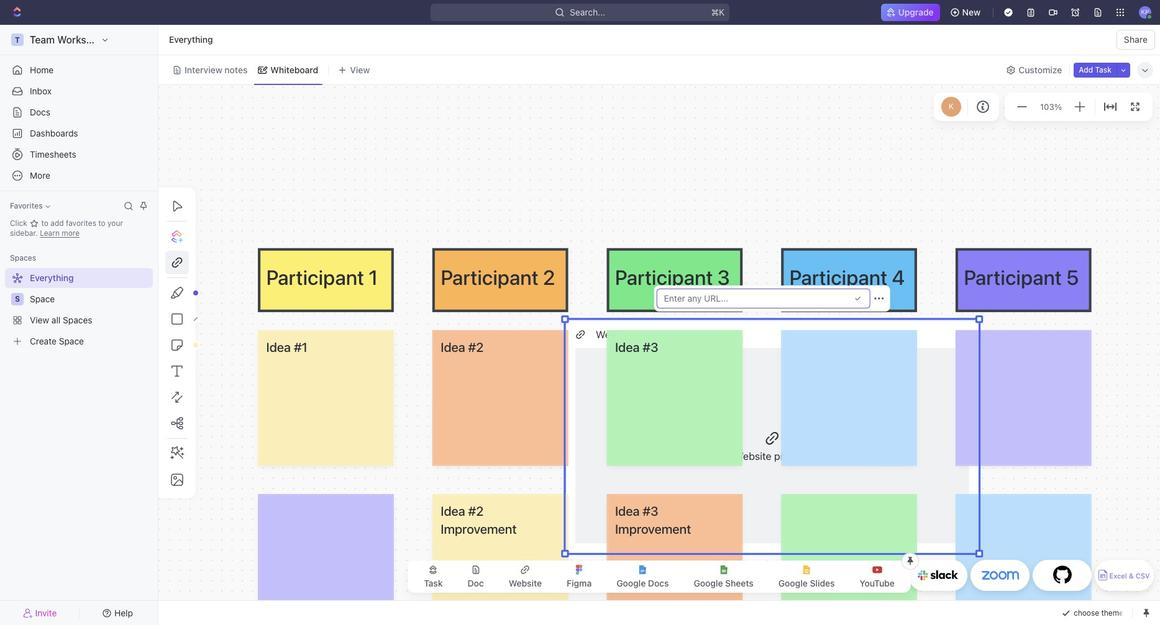 Task type: vqa. For each thing, say whether or not it's contained in the screenshot.
Create Space link
yes



Task type: describe. For each thing, give the bounding box(es) containing it.
add
[[51, 219, 64, 228]]

space, , element
[[11, 293, 24, 306]]

docs inside sidebar navigation
[[30, 107, 50, 117]]

103%
[[1041, 102, 1062, 112]]

task button
[[414, 565, 453, 590]]

google docs button
[[607, 565, 679, 590]]

create
[[30, 336, 57, 347]]

favorites
[[10, 201, 43, 211]]

whiteboard link
[[268, 61, 318, 79]]

google for google docs
[[617, 579, 646, 589]]

s
[[15, 295, 20, 304]]

invite button
[[5, 605, 75, 623]]

interview notes link
[[182, 61, 248, 79]]

kp button
[[1136, 2, 1156, 22]]

preview
[[774, 451, 811, 462]]

whiteboard
[[271, 64, 318, 75]]

⌘k
[[711, 7, 725, 17]]

home
[[30, 65, 54, 75]]

space inside space link
[[30, 294, 55, 305]]

help button
[[83, 605, 153, 623]]

interview notes
[[185, 64, 248, 75]]

google for google slides
[[779, 579, 808, 589]]

sidebar.
[[10, 229, 38, 238]]

add task button
[[1074, 62, 1117, 77]]

docs link
[[5, 103, 153, 122]]

excel
[[1110, 573, 1127, 581]]

team workspace
[[30, 34, 109, 45]]

create space
[[30, 336, 84, 347]]

more button
[[5, 166, 153, 186]]

view button
[[334, 55, 438, 85]]

your
[[108, 219, 123, 228]]

0 vertical spatial website
[[596, 329, 634, 341]]

everything inside sidebar navigation
[[30, 273, 74, 283]]

team workspace, , element
[[11, 34, 24, 46]]

inbox
[[30, 86, 52, 96]]

new
[[963, 7, 981, 17]]

timesheets
[[30, 149, 76, 160]]

tree inside sidebar navigation
[[5, 269, 153, 352]]

view button
[[334, 61, 374, 79]]

youtube
[[860, 579, 895, 589]]

favorites button
[[5, 199, 55, 214]]

google for google sheets
[[694, 579, 723, 589]]

task inside task button
[[424, 579, 443, 589]]

dashboards link
[[5, 124, 153, 144]]

doc
[[468, 579, 484, 589]]

share
[[1124, 34, 1148, 45]]

0 horizontal spatial everything link
[[5, 269, 150, 288]]

view all spaces
[[30, 315, 92, 326]]

share button
[[1117, 30, 1156, 50]]

t
[[15, 35, 20, 44]]

click
[[10, 219, 29, 228]]

website preview
[[734, 451, 811, 462]]

customize
[[1019, 64, 1062, 75]]

search...
[[570, 7, 605, 17]]

create space link
[[5, 332, 150, 352]]

dashboards
[[30, 128, 78, 139]]

new button
[[945, 2, 988, 22]]

help button
[[83, 605, 153, 623]]

csv
[[1136, 573, 1150, 581]]



Task type: locate. For each thing, give the bounding box(es) containing it.
0 horizontal spatial view
[[30, 315, 49, 326]]

google slides
[[779, 579, 835, 589]]

notes
[[225, 64, 248, 75]]

add task
[[1079, 65, 1112, 74]]

1 vertical spatial everything
[[30, 273, 74, 283]]

to left "your"
[[98, 219, 105, 228]]

website for preview
[[734, 451, 772, 462]]

sidebar navigation
[[0, 25, 161, 626]]

learn more
[[40, 229, 80, 238]]

space
[[30, 294, 55, 305], [59, 336, 84, 347]]

1 horizontal spatial docs
[[648, 579, 669, 589]]

timesheets link
[[5, 145, 153, 165]]

0 horizontal spatial docs
[[30, 107, 50, 117]]

tree containing everything
[[5, 269, 153, 352]]

view all spaces link
[[5, 311, 150, 331]]

google inside google sheets button
[[694, 579, 723, 589]]

0 vertical spatial everything
[[169, 34, 213, 45]]

space inside create space 'link'
[[59, 336, 84, 347]]

0 horizontal spatial space
[[30, 294, 55, 305]]

website for website button
[[509, 579, 542, 589]]

workspace
[[57, 34, 109, 45]]

customize button
[[1003, 61, 1066, 79]]

everything
[[169, 34, 213, 45], [30, 273, 74, 283]]

1 horizontal spatial task
[[1096, 65, 1112, 74]]

figma button
[[557, 565, 602, 590]]

spaces down sidebar.
[[10, 254, 36, 263]]

1 to from the left
[[41, 219, 48, 228]]

task right add
[[1096, 65, 1112, 74]]

2 horizontal spatial website
[[734, 451, 772, 462]]

1 vertical spatial spaces
[[63, 315, 92, 326]]

google sheets button
[[684, 565, 764, 590]]

space down view all spaces link
[[59, 336, 84, 347]]

1 horizontal spatial view
[[350, 64, 370, 75]]

103% button
[[1038, 99, 1065, 114]]

to up the learn
[[41, 219, 48, 228]]

tree
[[5, 269, 153, 352]]

doc button
[[458, 565, 494, 590]]

everything up all
[[30, 273, 74, 283]]

slides
[[810, 579, 835, 589]]

0 vertical spatial space
[[30, 294, 55, 305]]

2 horizontal spatial google
[[779, 579, 808, 589]]

2 to from the left
[[98, 219, 105, 228]]

website inside website button
[[509, 579, 542, 589]]

0 horizontal spatial task
[[424, 579, 443, 589]]

add
[[1079, 65, 1094, 74]]

0 vertical spatial everything link
[[166, 32, 216, 47]]

1 horizontal spatial spaces
[[63, 315, 92, 326]]

3 google from the left
[[779, 579, 808, 589]]

1 horizontal spatial everything
[[169, 34, 213, 45]]

invite
[[35, 608, 57, 619]]

website
[[596, 329, 634, 341], [734, 451, 772, 462], [509, 579, 542, 589]]

team
[[30, 34, 55, 45]]

learn more link
[[40, 229, 80, 238]]

1 horizontal spatial everything link
[[166, 32, 216, 47]]

everything link up space link
[[5, 269, 150, 288]]

google left slides
[[779, 579, 808, 589]]

1 horizontal spatial website
[[596, 329, 634, 341]]

1 horizontal spatial google
[[694, 579, 723, 589]]

spaces inside view all spaces link
[[63, 315, 92, 326]]

upgrade link
[[881, 4, 940, 21]]

google left sheets
[[694, 579, 723, 589]]

0 vertical spatial docs
[[30, 107, 50, 117]]

task inside add task button
[[1096, 65, 1112, 74]]

kp
[[1142, 8, 1150, 16]]

0 vertical spatial view
[[350, 64, 370, 75]]

1 horizontal spatial space
[[59, 336, 84, 347]]

docs inside button
[[648, 579, 669, 589]]

more
[[30, 170, 50, 181]]

2 vertical spatial website
[[509, 579, 542, 589]]

1 vertical spatial space
[[59, 336, 84, 347]]

task left doc
[[424, 579, 443, 589]]

google docs
[[617, 579, 669, 589]]

google sheets
[[694, 579, 754, 589]]

google
[[617, 579, 646, 589], [694, 579, 723, 589], [779, 579, 808, 589]]

0 vertical spatial spaces
[[10, 254, 36, 263]]

everything link
[[166, 32, 216, 47], [5, 269, 150, 288]]

1 vertical spatial docs
[[648, 579, 669, 589]]

excel & csv
[[1110, 573, 1150, 581]]

invite user image
[[23, 608, 33, 619]]

google right 'figma'
[[617, 579, 646, 589]]

learn
[[40, 229, 60, 238]]

view for view
[[350, 64, 370, 75]]

favorites
[[66, 219, 96, 228]]

excel & csv link
[[1095, 561, 1154, 592]]

inbox link
[[5, 81, 153, 101]]

figma
[[567, 579, 592, 589]]

website button
[[499, 565, 552, 590]]

interview
[[185, 64, 222, 75]]

0 horizontal spatial spaces
[[10, 254, 36, 263]]

0 horizontal spatial everything
[[30, 273, 74, 283]]

1 vertical spatial everything link
[[5, 269, 150, 288]]

1 google from the left
[[617, 579, 646, 589]]

0 horizontal spatial to
[[41, 219, 48, 228]]

1 vertical spatial task
[[424, 579, 443, 589]]

0 horizontal spatial google
[[617, 579, 646, 589]]

0 horizontal spatial website
[[509, 579, 542, 589]]

2 google from the left
[[694, 579, 723, 589]]

k
[[949, 101, 954, 111]]

to
[[41, 219, 48, 228], [98, 219, 105, 228]]

all
[[52, 315, 60, 326]]

view
[[350, 64, 370, 75], [30, 315, 49, 326]]

more
[[62, 229, 80, 238]]

to add favorites to your sidebar.
[[10, 219, 123, 238]]

google inside google slides button
[[779, 579, 808, 589]]

youtube button
[[850, 565, 905, 590]]

help
[[114, 608, 133, 619]]

Enter any URL... text field
[[664, 290, 848, 308]]

everything up interview
[[169, 34, 213, 45]]

docs
[[30, 107, 50, 117], [648, 579, 669, 589]]

1 vertical spatial website
[[734, 451, 772, 462]]

spaces
[[10, 254, 36, 263], [63, 315, 92, 326]]

google slides button
[[769, 565, 845, 590]]

upgrade
[[899, 7, 934, 17]]

spaces up create space 'link'
[[63, 315, 92, 326]]

everything link up interview
[[166, 32, 216, 47]]

space right space, , element
[[30, 294, 55, 305]]

sheets
[[726, 579, 754, 589]]

view inside button
[[350, 64, 370, 75]]

view inside sidebar navigation
[[30, 315, 49, 326]]

0 vertical spatial task
[[1096, 65, 1112, 74]]

view for view all spaces
[[30, 315, 49, 326]]

google inside 'google docs' button
[[617, 579, 646, 589]]

task
[[1096, 65, 1112, 74], [424, 579, 443, 589]]

&
[[1129, 573, 1134, 581]]

space link
[[30, 290, 150, 310]]

home link
[[5, 60, 153, 80]]

1 vertical spatial view
[[30, 315, 49, 326]]

1 horizontal spatial to
[[98, 219, 105, 228]]



